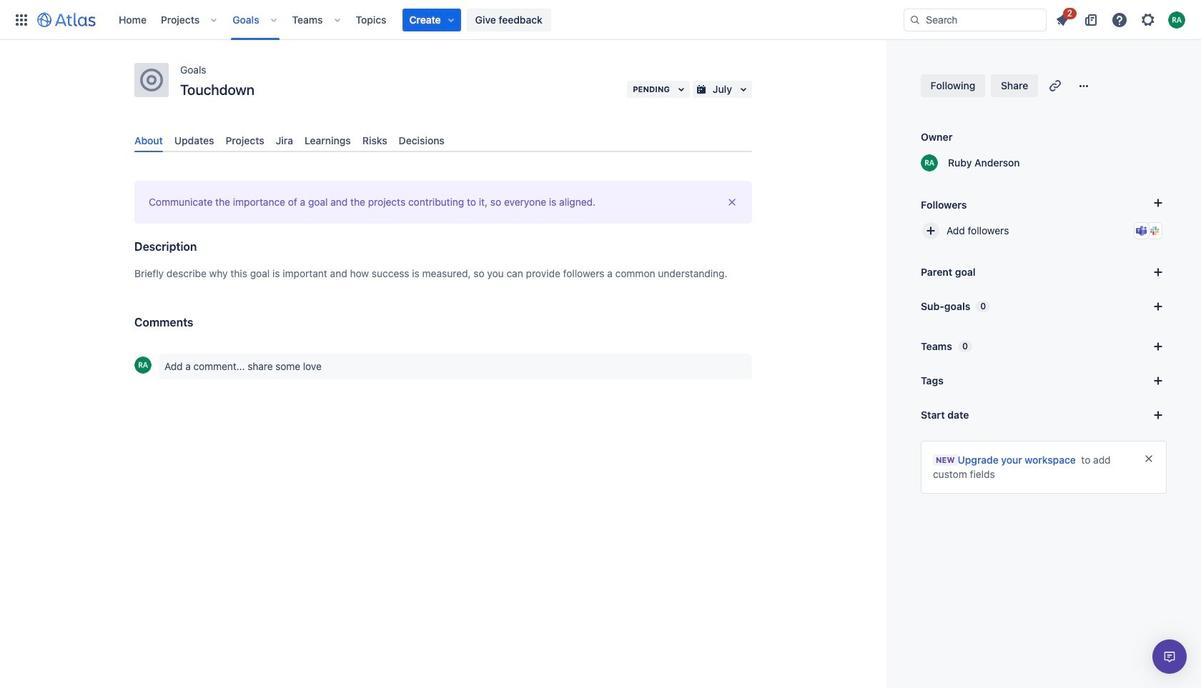 Task type: locate. For each thing, give the bounding box(es) containing it.
tab list
[[129, 129, 758, 153]]

close banner image
[[727, 197, 738, 208]]

add tag image
[[1150, 373, 1168, 390]]

add follower image
[[923, 222, 940, 240]]

None search field
[[904, 8, 1047, 31]]

set start date image
[[1150, 407, 1168, 424]]

switch to... image
[[13, 11, 30, 28]]

msteams logo showing  channels are connected to this goal image
[[1137, 225, 1148, 237]]

settings image
[[1140, 11, 1158, 28]]

help image
[[1112, 11, 1129, 28]]

search image
[[910, 14, 921, 25]]

account image
[[1169, 11, 1186, 28]]

Search field
[[904, 8, 1047, 31]]

banner
[[0, 0, 1202, 40]]



Task type: describe. For each thing, give the bounding box(es) containing it.
open intercom messenger image
[[1162, 649, 1179, 666]]

top element
[[9, 0, 904, 40]]

notifications image
[[1055, 11, 1072, 28]]

add a follower image
[[1150, 195, 1168, 212]]

goal icon image
[[140, 69, 163, 92]]

more icon image
[[1076, 77, 1093, 94]]

slack logo showing nan channels are connected to this goal image
[[1150, 225, 1161, 237]]

add team image
[[1150, 338, 1168, 356]]

close banner image
[[1144, 454, 1155, 465]]



Task type: vqa. For each thing, say whether or not it's contained in the screenshot.
the Italic ⌘I icon
no



